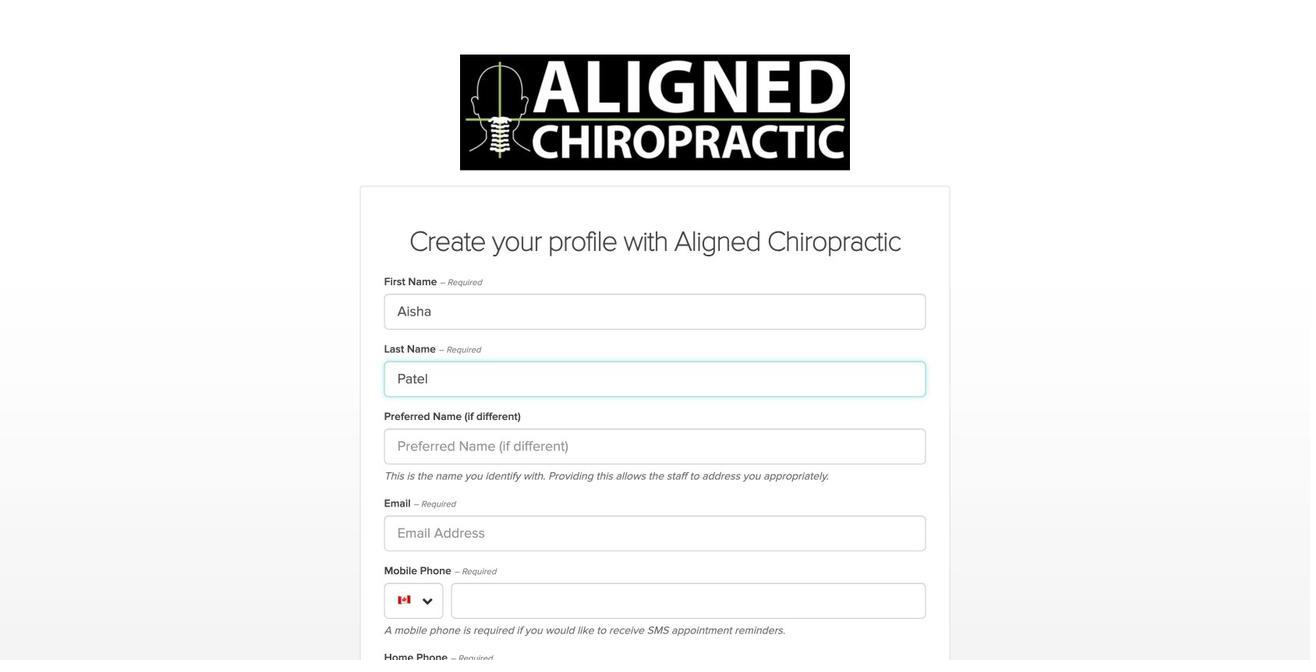Task type: describe. For each thing, give the bounding box(es) containing it.
Last Name text field
[[384, 361, 926, 397]]

aligned chiropractic image
[[460, 55, 850, 170]]



Task type: locate. For each thing, give the bounding box(es) containing it.
None telephone field
[[451, 583, 926, 619]]

Preferred Name (if different) text field
[[384, 429, 926, 465]]

First Name text field
[[384, 294, 926, 330]]

Email Address email field
[[384, 516, 926, 552]]



Task type: vqa. For each thing, say whether or not it's contained in the screenshot.
Tooltip
no



